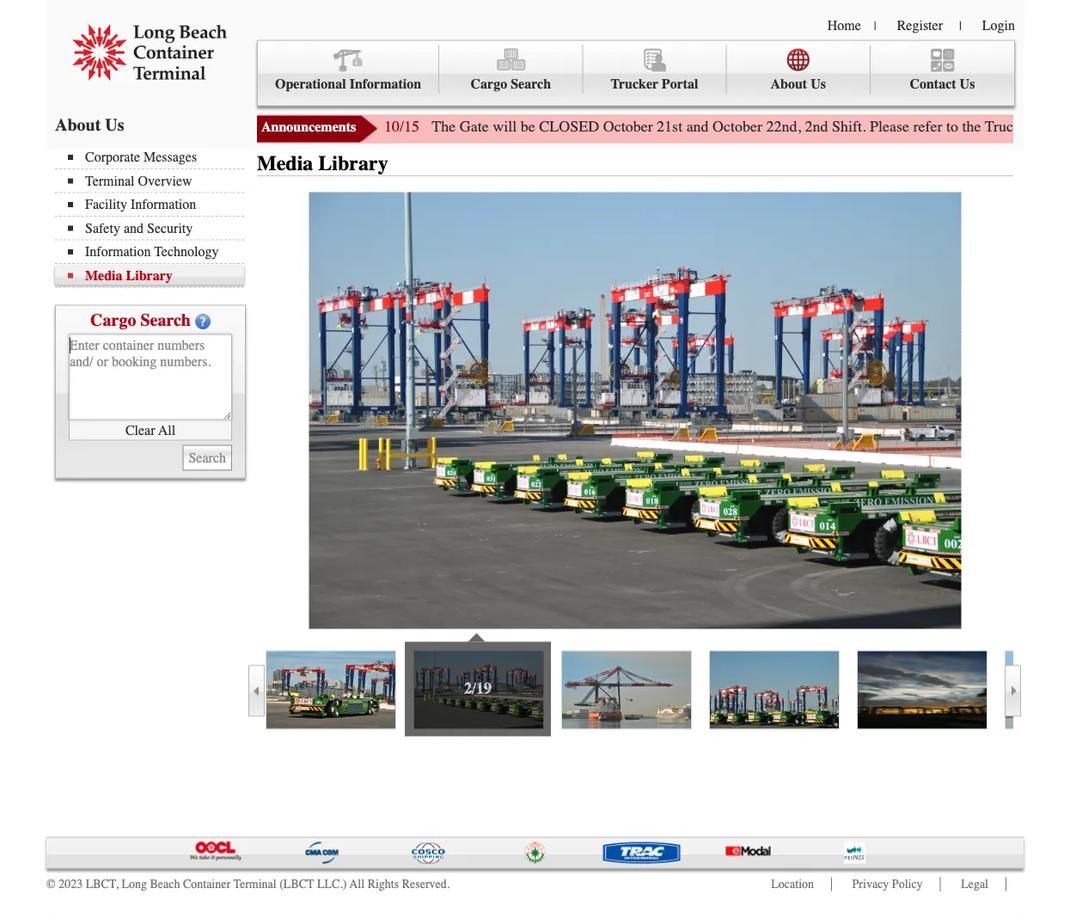 Task type: locate. For each thing, give the bounding box(es) containing it.
2 gate from the left
[[1026, 118, 1055, 135]]

10/15 the gate will be closed october 21st and october 22nd, 2nd shift. please refer to the truck gate ho
[[385, 118, 1071, 135]]

terminal down the corporate
[[85, 173, 135, 189]]

0 horizontal spatial cargo search
[[90, 310, 191, 330]]

0 vertical spatial about us
[[771, 76, 827, 92]]

about us up 22nd,
[[771, 76, 827, 92]]

about
[[771, 76, 808, 92], [55, 115, 101, 135]]

0 vertical spatial library
[[319, 152, 389, 175]]

1 horizontal spatial and
[[687, 118, 709, 135]]

lbct,
[[86, 878, 119, 892]]

media inside corporate messages terminal overview facility information safety and security information technology media library
[[85, 268, 123, 283]]

1 horizontal spatial cargo search
[[471, 76, 551, 92]]

media down 'announcements'
[[257, 152, 313, 175]]

corporate messages link
[[68, 149, 244, 165]]

information down overview
[[131, 197, 196, 212]]

0 horizontal spatial us
[[105, 115, 124, 135]]

and right safety on the top left of the page
[[124, 220, 144, 236]]

us right contact
[[961, 76, 976, 92]]

1 horizontal spatial about
[[771, 76, 808, 92]]

media
[[257, 152, 313, 175], [85, 268, 123, 283]]

Enter container numbers and/ or booking numbers.  text field
[[69, 334, 232, 420]]

terminal
[[85, 173, 135, 189], [234, 878, 277, 892]]

search down media library link
[[141, 310, 191, 330]]

0 horizontal spatial and
[[124, 220, 144, 236]]

22nd,
[[767, 118, 802, 135]]

0 vertical spatial cargo
[[471, 76, 508, 92]]

2 horizontal spatial us
[[961, 76, 976, 92]]

contact us
[[910, 76, 976, 92]]

1 horizontal spatial cargo
[[471, 76, 508, 92]]

1 vertical spatial search
[[141, 310, 191, 330]]

reserved.
[[402, 878, 450, 892]]

information up 10/15
[[350, 76, 422, 92]]

1 horizontal spatial us
[[811, 76, 827, 92]]

the
[[963, 118, 982, 135]]

© 2023 lbct, long beach container terminal (lbct llc.) all rights reserved.
[[46, 878, 450, 892]]

0 vertical spatial about
[[771, 76, 808, 92]]

None submit
[[183, 445, 232, 471]]

information
[[350, 76, 422, 92], [131, 197, 196, 212], [85, 244, 151, 260]]

0 horizontal spatial cargo
[[90, 310, 136, 330]]

terminal inside corporate messages terminal overview facility information safety and security information technology media library
[[85, 173, 135, 189]]

terminal overview link
[[68, 173, 244, 189]]

october left 22nd,
[[713, 118, 763, 135]]

0 horizontal spatial october
[[604, 118, 653, 135]]

rights
[[368, 878, 399, 892]]

about us up the corporate
[[55, 115, 124, 135]]

login
[[983, 17, 1016, 33]]

october left the 21st
[[604, 118, 653, 135]]

1 vertical spatial about
[[55, 115, 101, 135]]

1 horizontal spatial gate
[[1026, 118, 1055, 135]]

to
[[947, 118, 959, 135]]

1 vertical spatial media
[[85, 268, 123, 283]]

menu bar
[[257, 40, 1016, 106], [55, 148, 253, 288]]

contact
[[910, 76, 957, 92]]

21st
[[657, 118, 683, 135]]

2nd
[[806, 118, 829, 135]]

be
[[521, 118, 536, 135]]

us inside contact us link
[[961, 76, 976, 92]]

trucker portal
[[611, 76, 699, 92]]

messages
[[144, 149, 197, 165]]

all
[[158, 422, 176, 438], [350, 878, 365, 892]]

0 horizontal spatial library
[[126, 268, 173, 283]]

and
[[687, 118, 709, 135], [124, 220, 144, 236]]

1 vertical spatial menu bar
[[55, 148, 253, 288]]

0 vertical spatial and
[[687, 118, 709, 135]]

search
[[511, 76, 551, 92], [141, 310, 191, 330]]

0 vertical spatial media
[[257, 152, 313, 175]]

about us inside menu bar
[[771, 76, 827, 92]]

cargo
[[471, 76, 508, 92], [90, 310, 136, 330]]

gate
[[460, 118, 489, 135], [1026, 118, 1055, 135]]

gate left ho
[[1026, 118, 1055, 135]]

1 horizontal spatial |
[[960, 19, 962, 33]]

library down the information technology link
[[126, 268, 173, 283]]

terminal left the (lbct
[[234, 878, 277, 892]]

long
[[122, 878, 147, 892]]

1 vertical spatial and
[[124, 220, 144, 236]]

corporate
[[85, 149, 140, 165]]

1 horizontal spatial search
[[511, 76, 551, 92]]

us up the corporate
[[105, 115, 124, 135]]

2023
[[59, 878, 83, 892]]

0 vertical spatial all
[[158, 422, 176, 438]]

0 vertical spatial menu bar
[[257, 40, 1016, 106]]

container
[[183, 878, 231, 892]]

1 october from the left
[[604, 118, 653, 135]]

0 horizontal spatial menu bar
[[55, 148, 253, 288]]

home
[[828, 17, 862, 33]]

all right llc.)
[[350, 878, 365, 892]]

facility information link
[[68, 197, 244, 212]]

technology
[[154, 244, 219, 260]]

search up be
[[511, 76, 551, 92]]

0 vertical spatial search
[[511, 76, 551, 92]]

about us link
[[727, 45, 871, 94]]

|
[[875, 19, 877, 33], [960, 19, 962, 33]]

0 vertical spatial cargo search
[[471, 76, 551, 92]]

0 horizontal spatial |
[[875, 19, 877, 33]]

all right clear
[[158, 422, 176, 438]]

1 | from the left
[[875, 19, 877, 33]]

information technology link
[[68, 244, 244, 260]]

media down safety on the top left of the page
[[85, 268, 123, 283]]

clear all
[[125, 422, 176, 438]]

safety and security link
[[68, 220, 244, 236]]

0 horizontal spatial media
[[85, 268, 123, 283]]

beach
[[150, 878, 180, 892]]

1 vertical spatial cargo search
[[90, 310, 191, 330]]

2 october from the left
[[713, 118, 763, 135]]

cargo up will at top
[[471, 76, 508, 92]]

1 vertical spatial library
[[126, 268, 173, 283]]

0 vertical spatial information
[[350, 76, 422, 92]]

location link
[[772, 878, 815, 892]]

us
[[811, 76, 827, 92], [961, 76, 976, 92], [105, 115, 124, 135]]

1 horizontal spatial october
[[713, 118, 763, 135]]

corporate messages terminal overview facility information safety and security information technology media library
[[85, 149, 219, 283]]

about up the corporate
[[55, 115, 101, 135]]

security
[[147, 220, 193, 236]]

1 horizontal spatial menu bar
[[257, 40, 1016, 106]]

1 vertical spatial about us
[[55, 115, 124, 135]]

0 vertical spatial terminal
[[85, 173, 135, 189]]

0 horizontal spatial gate
[[460, 118, 489, 135]]

1 horizontal spatial about us
[[771, 76, 827, 92]]

1 vertical spatial all
[[350, 878, 365, 892]]

register link
[[898, 17, 944, 33]]

us for about us link
[[811, 76, 827, 92]]

cargo down media library link
[[90, 310, 136, 330]]

and right the 21st
[[687, 118, 709, 135]]

0 horizontal spatial terminal
[[85, 173, 135, 189]]

library down 'announcements'
[[319, 152, 389, 175]]

information down safety on the top left of the page
[[85, 244, 151, 260]]

gate right the at the top left
[[460, 118, 489, 135]]

us up 2nd
[[811, 76, 827, 92]]

| right home "link"
[[875, 19, 877, 33]]

cargo search
[[471, 76, 551, 92], [90, 310, 191, 330]]

about us
[[771, 76, 827, 92], [55, 115, 124, 135]]

1 gate from the left
[[460, 118, 489, 135]]

0 horizontal spatial all
[[158, 422, 176, 438]]

october
[[604, 118, 653, 135], [713, 118, 763, 135]]

privacy policy
[[853, 878, 924, 892]]

announcements
[[262, 119, 356, 135]]

library
[[319, 152, 389, 175], [126, 268, 173, 283]]

about up 22nd,
[[771, 76, 808, 92]]

1 horizontal spatial terminal
[[234, 878, 277, 892]]

us inside about us link
[[811, 76, 827, 92]]

cargo search down media library link
[[90, 310, 191, 330]]

cargo search up will at top
[[471, 76, 551, 92]]

operational
[[275, 76, 346, 92]]

| left login
[[960, 19, 962, 33]]



Task type: vqa. For each thing, say whether or not it's contained in the screenshot.
| to the left
yes



Task type: describe. For each thing, give the bounding box(es) containing it.
truck
[[986, 118, 1022, 135]]

register
[[898, 17, 944, 33]]

©
[[46, 878, 56, 892]]

facility
[[85, 197, 127, 212]]

cargo search inside menu bar
[[471, 76, 551, 92]]

legal
[[962, 878, 989, 892]]

2 vertical spatial information
[[85, 244, 151, 260]]

trucker
[[611, 76, 659, 92]]

login link
[[983, 17, 1016, 33]]

about inside menu bar
[[771, 76, 808, 92]]

0 horizontal spatial about
[[55, 115, 101, 135]]

privacy policy link
[[853, 878, 924, 892]]

clear
[[125, 422, 155, 438]]

the
[[432, 118, 456, 135]]

please
[[871, 118, 910, 135]]

overview
[[138, 173, 192, 189]]

shift.
[[833, 118, 867, 135]]

2 | from the left
[[960, 19, 962, 33]]

privacy
[[853, 878, 890, 892]]

contact us link
[[871, 45, 1015, 94]]

llc.)
[[317, 878, 347, 892]]

operational information
[[275, 76, 422, 92]]

0 horizontal spatial about us
[[55, 115, 124, 135]]

operational information link
[[258, 45, 440, 94]]

will
[[493, 118, 517, 135]]

trucker portal link
[[584, 45, 727, 94]]

media library
[[257, 152, 389, 175]]

library inside corporate messages terminal overview facility information safety and security information technology media library
[[126, 268, 173, 283]]

1 horizontal spatial media
[[257, 152, 313, 175]]

menu bar containing operational information
[[257, 40, 1016, 106]]

policy
[[893, 878, 924, 892]]

1 vertical spatial terminal
[[234, 878, 277, 892]]

us for contact us link
[[961, 76, 976, 92]]

legal link
[[962, 878, 989, 892]]

menu bar containing corporate messages
[[55, 148, 253, 288]]

and inside corporate messages terminal overview facility information safety and security information technology media library
[[124, 220, 144, 236]]

1 vertical spatial information
[[131, 197, 196, 212]]

portal
[[662, 76, 699, 92]]

closed
[[539, 118, 600, 135]]

all inside button
[[158, 422, 176, 438]]

10/15
[[385, 118, 420, 135]]

home link
[[828, 17, 862, 33]]

clear all button
[[69, 420, 232, 441]]

2/19
[[465, 680, 492, 698]]

safety
[[85, 220, 120, 236]]

1 vertical spatial cargo
[[90, 310, 136, 330]]

media library link
[[68, 268, 244, 283]]

cargo search link
[[440, 45, 584, 94]]

0 horizontal spatial search
[[141, 310, 191, 330]]

ho
[[1059, 118, 1071, 135]]

(lbct
[[280, 878, 314, 892]]

location
[[772, 878, 815, 892]]

refer
[[914, 118, 943, 135]]

1 horizontal spatial library
[[319, 152, 389, 175]]

1 horizontal spatial all
[[350, 878, 365, 892]]



